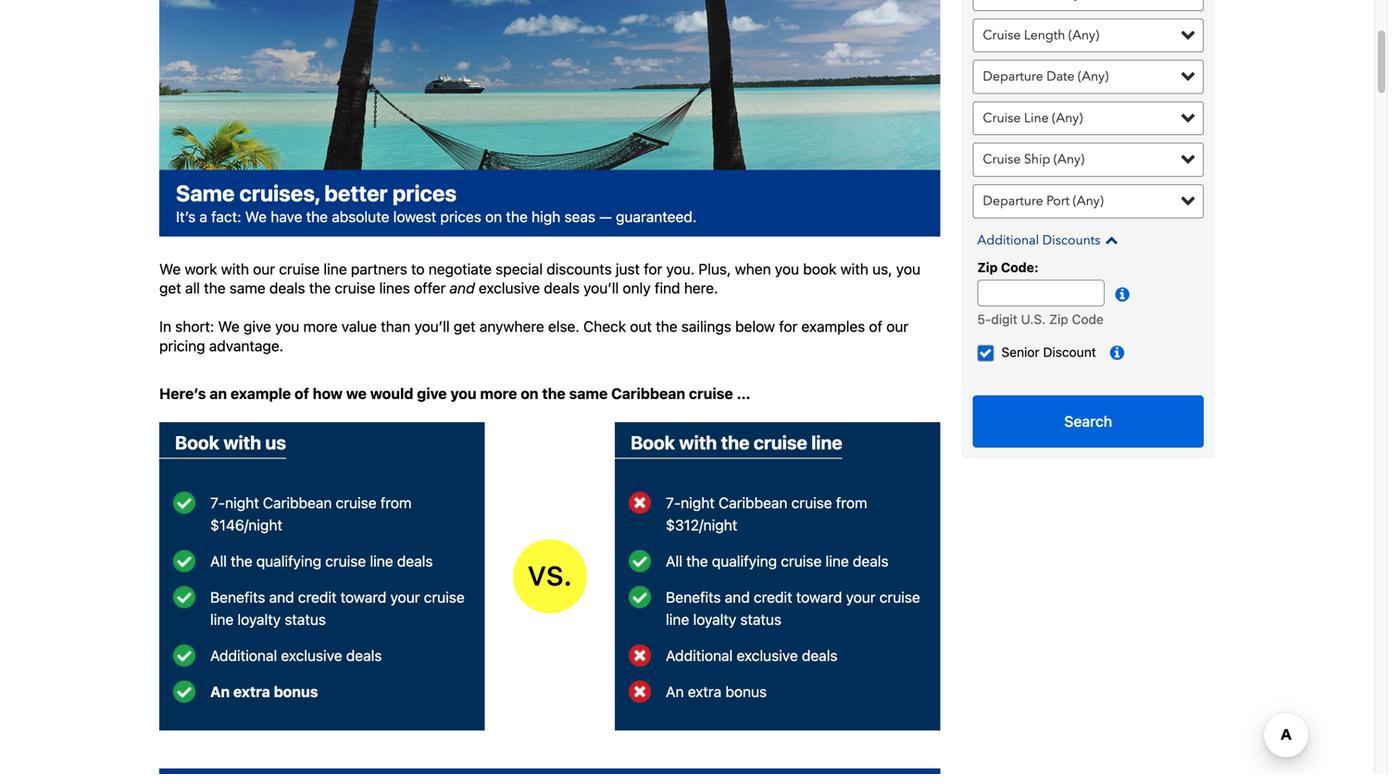 Task type: describe. For each thing, give the bounding box(es) containing it.
out
[[630, 318, 652, 336]]

an for book with the cruise line
[[666, 683, 684, 701]]

from for book with us
[[381, 494, 412, 512]]

your for book with the cruise line
[[846, 589, 876, 607]]

would
[[370, 385, 414, 403]]

offer
[[414, 279, 446, 297]]

) for cruise length ( any )
[[1096, 26, 1100, 44]]

negotiate
[[429, 260, 492, 278]]

bonus for us
[[274, 683, 318, 701]]

and for book with the cruise line
[[725, 589, 750, 607]]

value
[[342, 318, 377, 336]]

short:
[[175, 318, 214, 336]]

none search field containing cruise length
[[962, 0, 1215, 459]]

search
[[1065, 413, 1113, 430]]

you'll inside in short: we give you more value than you'll get anywhere else. check out the sailings below for examples of our pricing advantage.
[[415, 318, 450, 336]]

the right all
[[204, 279, 226, 297]]

credit for the
[[754, 589, 793, 607]]

fact:
[[211, 208, 241, 226]]

we inside we work with our cruise line partners to negotiate special discounts just for you. plus, when you book with us, you get all the same deals the cruise lines offer
[[159, 260, 181, 278]]

( for cruise line
[[1053, 109, 1056, 127]]

us
[[265, 432, 286, 453]]

departure port ( any )
[[983, 192, 1104, 210]]

any for cruise ship ( any )
[[1058, 151, 1081, 168]]

all for book with the cruise line
[[666, 553, 683, 570]]

same cruises, better prices it's a fact: we have the absolute lowest prices on the high seas — guaranteed.
[[176, 180, 697, 226]]

discounts
[[547, 260, 612, 278]]

any for cruise length ( any )
[[1073, 26, 1096, 44]]

cruise ship ( any )
[[983, 151, 1085, 168]]

cruise length ( any )
[[983, 26, 1100, 44]]

else.
[[548, 318, 580, 336]]

discounts
[[1043, 231, 1101, 249]]

same inside we work with our cruise line partners to negotiate special discounts just for you. plus, when you book with us, you get all the same deals the cruise lines offer
[[230, 279, 266, 297]]

zip code:
[[978, 260, 1039, 275]]

for inside in short: we give you more value than you'll get anywhere else. check out the sailings below for examples of our pricing advantage.
[[779, 318, 798, 336]]

any for cruise line ( any )
[[1056, 109, 1079, 127]]

cruise for cruise length
[[983, 26, 1021, 44]]

the down '$146/night'
[[231, 553, 253, 570]]

departure date ( any )
[[983, 68, 1109, 85]]

you left "book"
[[775, 260, 800, 278]]

7- for book with the cruise line
[[666, 494, 681, 512]]

( for cruise ship
[[1054, 151, 1058, 168]]

7-night caribbean cruise from $312/night
[[666, 494, 868, 534]]

cruise inside 7-night caribbean cruise from $312/night
[[792, 494, 833, 512]]

$312/night
[[666, 517, 738, 534]]

line
[[1025, 109, 1049, 127]]

same
[[176, 180, 235, 206]]

1 horizontal spatial give
[[417, 385, 447, 403]]

you.
[[667, 260, 695, 278]]

book with us
[[175, 432, 286, 453]]

have
[[271, 208, 302, 226]]

and exclusive deals you'll only find here.
[[450, 279, 718, 297]]

book with the cruise line
[[631, 432, 843, 453]]

additional discounts
[[978, 231, 1101, 249]]

toward for book with the cruise line
[[797, 589, 843, 607]]

1 horizontal spatial you'll
[[584, 279, 619, 297]]

cruise inside 7-night caribbean cruise from $146/night
[[336, 494, 377, 512]]

all for book with us
[[210, 553, 227, 570]]

lowest
[[393, 208, 437, 226]]

when
[[735, 260, 771, 278]]

work
[[185, 260, 217, 278]]

we work with our cruise line partners to negotiate special discounts just for you. plus, when you book with us, you get all the same deals the cruise lines offer
[[159, 260, 921, 297]]

you right would
[[451, 385, 477, 403]]

your for book with us
[[391, 589, 420, 607]]

benefits and credit toward your cruise line loyalty status for the
[[666, 589, 921, 629]]

special
[[496, 260, 543, 278]]

here's an example of how we would give you more on the same caribbean cruise …
[[159, 385, 751, 403]]

line inside we work with our cruise line partners to negotiate special discounts just for you. plus, when you book with us, you get all the same deals the cruise lines offer
[[324, 260, 347, 278]]

with left us
[[224, 432, 261, 453]]

code
[[1072, 312, 1104, 327]]

it's
[[176, 208, 196, 226]]

how
[[313, 385, 343, 403]]

our inside we work with our cruise line partners to negotiate special discounts just for you. plus, when you book with us, you get all the same deals the cruise lines offer
[[253, 260, 275, 278]]

get inside in short: we give you more value than you'll get anywhere else. check out the sailings below for examples of our pricing advantage.
[[454, 318, 476, 336]]

digit
[[992, 312, 1018, 327]]

0 horizontal spatial zip
[[978, 260, 998, 275]]

the left "lines"
[[309, 279, 331, 297]]

chevron up image
[[1101, 233, 1119, 246]]

senior discount
[[1002, 344, 1097, 360]]

—
[[600, 208, 612, 226]]

caribbean for book with us
[[263, 494, 332, 512]]

plus,
[[699, 260, 731, 278]]

cruise line ( any )
[[983, 109, 1083, 127]]

additional exclusive deals for the
[[666, 647, 838, 665]]

cruise for cruise line
[[983, 109, 1021, 127]]

better
[[324, 180, 388, 206]]

pricing
[[159, 337, 205, 355]]

an
[[210, 385, 227, 403]]

book for book with the cruise line
[[631, 432, 675, 453]]

us,
[[873, 260, 893, 278]]

give inside in short: we give you more value than you'll get anywhere else. check out the sailings below for examples of our pricing advantage.
[[244, 318, 271, 336]]

any for departure date ( any )
[[1082, 68, 1105, 85]]

discount
[[1044, 344, 1097, 360]]

the down in short: we give you more value than you'll get anywhere else. check out the sailings below for examples of our pricing advantage. at the top of page
[[542, 385, 566, 403]]

of inside in short: we give you more value than you'll get anywhere else. check out the sailings below for examples of our pricing advantage.
[[869, 318, 883, 336]]

to
[[411, 260, 425, 278]]

qualifying for us
[[256, 553, 322, 570]]

absolute
[[332, 208, 390, 226]]

an extra bonus for us
[[210, 683, 318, 701]]

1 horizontal spatial exclusive
[[479, 279, 540, 297]]

status for the
[[741, 611, 782, 629]]

5-
[[978, 312, 992, 327]]



Task type: vqa. For each thing, say whether or not it's contained in the screenshot.
Pointe-A- Pitre, Guadeloupe
no



Task type: locate. For each thing, give the bounding box(es) containing it.
you'll
[[584, 279, 619, 297], [415, 318, 450, 336]]

an extra bonus for the
[[666, 683, 767, 701]]

give
[[244, 318, 271, 336], [417, 385, 447, 403]]

any right ship
[[1058, 151, 1081, 168]]

an
[[210, 683, 230, 701], [666, 683, 684, 701]]

prices up lowest
[[393, 180, 457, 206]]

2 an from the left
[[666, 683, 684, 701]]

cruise left the length
[[983, 26, 1021, 44]]

caribbean inside 7-night caribbean cruise from $312/night
[[719, 494, 788, 512]]

the inside in short: we give you more value than you'll get anywhere else. check out the sailings below for examples of our pricing advantage.
[[656, 318, 678, 336]]

0 vertical spatial same
[[230, 279, 266, 297]]

cruise for cruise ship
[[983, 151, 1021, 168]]

you'll down the discounts
[[584, 279, 619, 297]]

1 horizontal spatial benefits and credit toward your cruise line loyalty status
[[666, 589, 921, 629]]

our down have
[[253, 260, 275, 278]]

1 vertical spatial get
[[454, 318, 476, 336]]

your
[[391, 589, 420, 607], [846, 589, 876, 607]]

3 cruise from the top
[[983, 151, 1021, 168]]

1 toward from the left
[[341, 589, 387, 607]]

) for departure port ( any )
[[1100, 192, 1104, 210]]

our down "us,"
[[887, 318, 909, 336]]

exclusive for book with us
[[281, 647, 342, 665]]

on left the high
[[485, 208, 502, 226]]

check
[[584, 318, 626, 336]]

1 departure from the top
[[983, 68, 1044, 85]]

port
[[1047, 192, 1070, 210]]

2 additional exclusive deals from the left
[[666, 647, 838, 665]]

2 all from the left
[[666, 553, 683, 570]]

here.
[[684, 279, 718, 297]]

1 horizontal spatial book
[[631, 432, 675, 453]]

2 horizontal spatial exclusive
[[737, 647, 798, 665]]

1 benefits from the left
[[210, 589, 265, 607]]

with
[[221, 260, 249, 278], [841, 260, 869, 278], [224, 432, 261, 453], [679, 432, 717, 453]]

) right the length
[[1096, 26, 1100, 44]]

and down $312/night
[[725, 589, 750, 607]]

1 horizontal spatial for
[[779, 318, 798, 336]]

more down in short: we give you more value than you'll get anywhere else. check out the sailings below for examples of our pricing advantage. at the top of page
[[480, 385, 517, 403]]

with up $312/night
[[679, 432, 717, 453]]

2 qualifying from the left
[[712, 553, 777, 570]]

( for cruise length
[[1069, 26, 1073, 44]]

get left all
[[159, 279, 181, 297]]

1 all the qualifying cruise line deals from the left
[[210, 553, 433, 570]]

senior discount information image
[[1111, 344, 1131, 363]]

find
[[655, 279, 681, 297]]

qualifying down 7-night caribbean cruise from $146/night
[[256, 553, 322, 570]]

qualifying
[[256, 553, 322, 570], [712, 553, 777, 570]]

1 horizontal spatial loyalty
[[693, 611, 737, 629]]

2 horizontal spatial additional
[[978, 231, 1040, 249]]

1 horizontal spatial an
[[666, 683, 684, 701]]

( right date
[[1078, 68, 1082, 85]]

on
[[485, 208, 502, 226], [521, 385, 539, 403]]

length
[[1025, 26, 1066, 44]]

give right would
[[417, 385, 447, 403]]

we
[[346, 385, 367, 403]]

0 horizontal spatial an
[[210, 683, 230, 701]]

loyalty for the
[[693, 611, 737, 629]]

…
[[737, 385, 751, 403]]

you inside in short: we give you more value than you'll get anywhere else. check out the sailings below for examples of our pricing advantage.
[[275, 318, 300, 336]]

1 horizontal spatial from
[[836, 494, 868, 512]]

None search field
[[962, 0, 1215, 459]]

0 horizontal spatial caribbean
[[263, 494, 332, 512]]

2 horizontal spatial and
[[725, 589, 750, 607]]

all the qualifying cruise line deals for the
[[666, 553, 889, 570]]

all down '$146/night'
[[210, 553, 227, 570]]

bonus for the
[[726, 683, 767, 701]]

1 horizontal spatial same
[[569, 385, 608, 403]]

2 loyalty from the left
[[693, 611, 737, 629]]

( right port
[[1073, 192, 1077, 210]]

night up '$146/night'
[[225, 494, 259, 512]]

1 credit from the left
[[298, 589, 337, 607]]

1 vertical spatial of
[[295, 385, 309, 403]]

book for book with us
[[175, 432, 219, 453]]

get inside we work with our cruise line partners to negotiate special discounts just for you. plus, when you book with us, you get all the same deals the cruise lines offer
[[159, 279, 181, 297]]

any right the length
[[1073, 26, 1096, 44]]

Zip Code: text field
[[978, 280, 1105, 306]]

1 horizontal spatial night
[[681, 494, 715, 512]]

below
[[736, 318, 775, 336]]

0 horizontal spatial additional exclusive deals
[[210, 647, 382, 665]]

from inside 7-night caribbean cruise from $146/night
[[381, 494, 412, 512]]

all
[[185, 279, 200, 297]]

1 loyalty from the left
[[238, 611, 281, 629]]

seas
[[565, 208, 596, 226]]

with left "us,"
[[841, 260, 869, 278]]

and down '$146/night'
[[269, 589, 294, 607]]

ship
[[1025, 151, 1051, 168]]

cruise left line
[[983, 109, 1021, 127]]

more
[[303, 318, 338, 336], [480, 385, 517, 403]]

0 vertical spatial get
[[159, 279, 181, 297]]

departure up cruise line ( any )
[[983, 68, 1044, 85]]

more left value
[[303, 318, 338, 336]]

for
[[644, 260, 663, 278], [779, 318, 798, 336]]

only
[[623, 279, 651, 297]]

0 horizontal spatial book
[[175, 432, 219, 453]]

zip left code:
[[978, 260, 998, 275]]

)
[[1096, 26, 1100, 44], [1105, 68, 1109, 85], [1079, 109, 1083, 127], [1081, 151, 1085, 168], [1100, 192, 1104, 210]]

0 horizontal spatial get
[[159, 279, 181, 297]]

1 benefits and credit toward your cruise line loyalty status from the left
[[210, 589, 465, 629]]

0 vertical spatial you'll
[[584, 279, 619, 297]]

of right "examples"
[[869, 318, 883, 336]]

caribbean down out
[[612, 385, 686, 403]]

of
[[869, 318, 883, 336], [295, 385, 309, 403]]

and for book with us
[[269, 589, 294, 607]]

1 all from the left
[[210, 553, 227, 570]]

we up advantage. on the left of the page
[[218, 318, 240, 336]]

any right line
[[1056, 109, 1079, 127]]

additional
[[978, 231, 1040, 249], [210, 647, 277, 665], [666, 647, 733, 665]]

search link
[[973, 395, 1204, 448]]

2 departure from the top
[[983, 192, 1044, 210]]

night inside 7-night caribbean cruise from $146/night
[[225, 494, 259, 512]]

sailings
[[682, 318, 732, 336]]

1 status from the left
[[285, 611, 326, 629]]

1 horizontal spatial toward
[[797, 589, 843, 607]]

additional exclusive deals
[[210, 647, 382, 665], [666, 647, 838, 665]]

) for cruise ship ( any )
[[1081, 151, 1085, 168]]

benefits down '$146/night'
[[210, 589, 265, 607]]

0 horizontal spatial night
[[225, 494, 259, 512]]

from
[[381, 494, 412, 512], [836, 494, 868, 512]]

1 horizontal spatial additional
[[666, 647, 733, 665]]

0 vertical spatial give
[[244, 318, 271, 336]]

) right ship
[[1081, 151, 1085, 168]]

1 vertical spatial we
[[159, 260, 181, 278]]

1 qualifying from the left
[[256, 553, 322, 570]]

1 horizontal spatial zip
[[1050, 312, 1069, 327]]

qualifying for the
[[712, 553, 777, 570]]

0 horizontal spatial bonus
[[274, 683, 318, 701]]

the left the high
[[506, 208, 528, 226]]

more inside in short: we give you more value than you'll get anywhere else. check out the sailings below for examples of our pricing advantage.
[[303, 318, 338, 336]]

0 horizontal spatial loyalty
[[238, 611, 281, 629]]

2 from from the left
[[836, 494, 868, 512]]

2 bonus from the left
[[726, 683, 767, 701]]

1 horizontal spatial we
[[218, 318, 240, 336]]

extra for us
[[233, 683, 270, 701]]

night for the
[[681, 494, 715, 512]]

1 horizontal spatial all the qualifying cruise line deals
[[666, 553, 889, 570]]

anywhere
[[480, 318, 545, 336]]

7- up $312/night
[[666, 494, 681, 512]]

benefits and credit toward your cruise line loyalty status for us
[[210, 589, 465, 629]]

0 vertical spatial more
[[303, 318, 338, 336]]

same right all
[[230, 279, 266, 297]]

7- for book with us
[[210, 494, 225, 512]]

credit down 7-night caribbean cruise from $146/night
[[298, 589, 337, 607]]

examples
[[802, 318, 866, 336]]

additional for book with us
[[210, 647, 277, 665]]

0 horizontal spatial our
[[253, 260, 275, 278]]

caribbean inside 7-night caribbean cruise from $146/night
[[263, 494, 332, 512]]

just
[[616, 260, 640, 278]]

0 horizontal spatial from
[[381, 494, 412, 512]]

2 benefits from the left
[[666, 589, 721, 607]]

2 7- from the left
[[666, 494, 681, 512]]

1 horizontal spatial caribbean
[[612, 385, 686, 403]]

2 credit from the left
[[754, 589, 793, 607]]

1 horizontal spatial bonus
[[726, 683, 767, 701]]

1 your from the left
[[391, 589, 420, 607]]

1 vertical spatial for
[[779, 318, 798, 336]]

0 horizontal spatial give
[[244, 318, 271, 336]]

1 vertical spatial cruise
[[983, 109, 1021, 127]]

( right line
[[1053, 109, 1056, 127]]

( right the length
[[1069, 26, 1073, 44]]

0 horizontal spatial toward
[[341, 589, 387, 607]]

1 7- from the left
[[210, 494, 225, 512]]

0 horizontal spatial more
[[303, 318, 338, 336]]

2 benefits and credit toward your cruise line loyalty status from the left
[[666, 589, 921, 629]]

same
[[230, 279, 266, 297], [569, 385, 608, 403]]

on down in short: we give you more value than you'll get anywhere else. check out the sailings below for examples of our pricing advantage. at the top of page
[[521, 385, 539, 403]]

deals
[[270, 279, 305, 297], [544, 279, 580, 297], [397, 553, 433, 570], [853, 553, 889, 570], [346, 647, 382, 665], [802, 647, 838, 665]]

1 horizontal spatial an extra bonus
[[666, 683, 767, 701]]

0 horizontal spatial on
[[485, 208, 502, 226]]

prices right lowest
[[440, 208, 482, 226]]

1 horizontal spatial our
[[887, 318, 909, 336]]

departure for departure date
[[983, 68, 1044, 85]]

1 horizontal spatial status
[[741, 611, 782, 629]]

senior
[[1002, 344, 1040, 360]]

( right ship
[[1054, 151, 1058, 168]]

0 horizontal spatial credit
[[298, 589, 337, 607]]

2 an extra bonus from the left
[[666, 683, 767, 701]]

0 horizontal spatial all
[[210, 553, 227, 570]]

1 horizontal spatial get
[[454, 318, 476, 336]]

an for book with us
[[210, 683, 230, 701]]

departure for departure port
[[983, 192, 1044, 210]]

bonus
[[274, 683, 318, 701], [726, 683, 767, 701]]

1 vertical spatial more
[[480, 385, 517, 403]]

0 horizontal spatial 7-
[[210, 494, 225, 512]]

0 horizontal spatial same
[[230, 279, 266, 297]]

2 extra from the left
[[688, 683, 722, 701]]

1 vertical spatial on
[[521, 385, 539, 403]]

2 vertical spatial cruise
[[983, 151, 1021, 168]]

and
[[450, 279, 475, 297], [269, 589, 294, 607], [725, 589, 750, 607]]

0 horizontal spatial you'll
[[415, 318, 450, 336]]

our
[[253, 260, 275, 278], [887, 318, 909, 336]]

any right port
[[1077, 192, 1100, 210]]

get left anywhere
[[454, 318, 476, 336]]

than
[[381, 318, 411, 336]]

of left the how on the left
[[295, 385, 309, 403]]

cruise
[[279, 260, 320, 278], [335, 279, 376, 297], [689, 385, 734, 403], [754, 432, 808, 453], [336, 494, 377, 512], [792, 494, 833, 512], [325, 553, 366, 570], [781, 553, 822, 570], [424, 589, 465, 607], [880, 589, 921, 607]]

status for us
[[285, 611, 326, 629]]

benefits and credit toward your cruise line loyalty status
[[210, 589, 465, 629], [666, 589, 921, 629]]

additional exclusive deals for us
[[210, 647, 382, 665]]

loyalty for us
[[238, 611, 281, 629]]

additional for book with the cruise line
[[666, 647, 733, 665]]

7- inside 7-night caribbean cruise from $146/night
[[210, 494, 225, 512]]

2 book from the left
[[631, 432, 675, 453]]

0 vertical spatial prices
[[393, 180, 457, 206]]

extra
[[233, 683, 270, 701], [688, 683, 722, 701]]

5-digit u.s. zip code
[[978, 312, 1104, 327]]

in
[[159, 318, 171, 336]]

the down …
[[721, 432, 750, 453]]

book
[[803, 260, 837, 278]]

0 horizontal spatial for
[[644, 260, 663, 278]]

2 vertical spatial we
[[218, 318, 240, 336]]

cruise left ship
[[983, 151, 1021, 168]]

) up chevron up image
[[1100, 192, 1104, 210]]

caribbean for book with the cruise line
[[719, 494, 788, 512]]

extra for the
[[688, 683, 722, 701]]

7- inside 7-night caribbean cruise from $312/night
[[666, 494, 681, 512]]

2 cruise from the top
[[983, 109, 1021, 127]]

0 horizontal spatial we
[[159, 260, 181, 278]]

departure left port
[[983, 192, 1044, 210]]

1 vertical spatial departure
[[983, 192, 1044, 210]]

cruises,
[[240, 180, 320, 206]]

1 horizontal spatial 7-
[[666, 494, 681, 512]]

the
[[306, 208, 328, 226], [506, 208, 528, 226], [204, 279, 226, 297], [309, 279, 331, 297], [656, 318, 678, 336], [542, 385, 566, 403], [721, 432, 750, 453], [231, 553, 253, 570], [687, 553, 708, 570]]

0 horizontal spatial extra
[[233, 683, 270, 701]]

a
[[200, 208, 207, 226]]

benefits down $312/night
[[666, 589, 721, 607]]

high
[[532, 208, 561, 226]]

you
[[775, 260, 800, 278], [897, 260, 921, 278], [275, 318, 300, 336], [451, 385, 477, 403]]

lines
[[379, 279, 410, 297]]

( for departure date
[[1078, 68, 1082, 85]]

2 status from the left
[[741, 611, 782, 629]]

get
[[159, 279, 181, 297], [454, 318, 476, 336]]

we inside same cruises, better prices it's a fact: we have the absolute lowest prices on the high seas — guaranteed.
[[245, 208, 267, 226]]

0 horizontal spatial benefits
[[210, 589, 265, 607]]

exclusive for book with the cruise line
[[737, 647, 798, 665]]

partners
[[351, 260, 407, 278]]

u.s.
[[1021, 312, 1046, 327]]

0 horizontal spatial benefits and credit toward your cruise line loyalty status
[[210, 589, 465, 629]]

night inside 7-night caribbean cruise from $312/night
[[681, 494, 715, 512]]

7-
[[210, 494, 225, 512], [666, 494, 681, 512]]

the down $312/night
[[687, 553, 708, 570]]

from for book with the cruise line
[[836, 494, 868, 512]]

(
[[1069, 26, 1073, 44], [1078, 68, 1082, 85], [1053, 109, 1056, 127], [1054, 151, 1058, 168], [1073, 192, 1077, 210]]

for right the below
[[779, 318, 798, 336]]

0 vertical spatial we
[[245, 208, 267, 226]]

1 vertical spatial give
[[417, 385, 447, 403]]

and down negotiate
[[450, 279, 475, 297]]

qualifying down 7-night caribbean cruise from $312/night
[[712, 553, 777, 570]]

1 horizontal spatial more
[[480, 385, 517, 403]]

1 horizontal spatial your
[[846, 589, 876, 607]]

0 horizontal spatial of
[[295, 385, 309, 403]]

0 horizontal spatial your
[[391, 589, 420, 607]]

) for departure date ( any )
[[1105, 68, 1109, 85]]

0 horizontal spatial all the qualifying cruise line deals
[[210, 553, 433, 570]]

on inside same cruises, better prices it's a fact: we have the absolute lowest prices on the high seas — guaranteed.
[[485, 208, 502, 226]]

1 vertical spatial zip
[[1050, 312, 1069, 327]]

our inside in short: we give you more value than you'll get anywhere else. check out the sailings below for examples of our pricing advantage.
[[887, 318, 909, 336]]

1 an from the left
[[210, 683, 230, 701]]

1 horizontal spatial extra
[[688, 683, 722, 701]]

2 all the qualifying cruise line deals from the left
[[666, 553, 889, 570]]

cruises image
[[159, 0, 941, 170]]

book
[[175, 432, 219, 453], [631, 432, 675, 453]]

1 vertical spatial you'll
[[415, 318, 450, 336]]

2 your from the left
[[846, 589, 876, 607]]

1 horizontal spatial benefits
[[666, 589, 721, 607]]

you right "us,"
[[897, 260, 921, 278]]

from inside 7-night caribbean cruise from $312/night
[[836, 494, 868, 512]]

for up find
[[644, 260, 663, 278]]

caribbean up '$146/night'
[[263, 494, 332, 512]]

1 vertical spatial our
[[887, 318, 909, 336]]

any right date
[[1082, 68, 1105, 85]]

night
[[225, 494, 259, 512], [681, 494, 715, 512]]

night for us
[[225, 494, 259, 512]]

$146/night
[[210, 517, 283, 534]]

1 vertical spatial prices
[[440, 208, 482, 226]]

0 horizontal spatial and
[[269, 589, 294, 607]]

credit for us
[[298, 589, 337, 607]]

) right date
[[1105, 68, 1109, 85]]

2 horizontal spatial caribbean
[[719, 494, 788, 512]]

you up advantage. on the left of the page
[[275, 318, 300, 336]]

0 vertical spatial of
[[869, 318, 883, 336]]

night up $312/night
[[681, 494, 715, 512]]

2 toward from the left
[[797, 589, 843, 607]]

1 additional exclusive deals from the left
[[210, 647, 382, 665]]

benefits
[[210, 589, 265, 607], [666, 589, 721, 607]]

exclusive
[[479, 279, 540, 297], [281, 647, 342, 665], [737, 647, 798, 665]]

1 extra from the left
[[233, 683, 270, 701]]

the right have
[[306, 208, 328, 226]]

zip right u.s.
[[1050, 312, 1069, 327]]

we inside in short: we give you more value than you'll get anywhere else. check out the sailings below for examples of our pricing advantage.
[[218, 318, 240, 336]]

2 horizontal spatial we
[[245, 208, 267, 226]]

give up advantage. on the left of the page
[[244, 318, 271, 336]]

0 vertical spatial our
[[253, 260, 275, 278]]

toward
[[341, 589, 387, 607], [797, 589, 843, 607]]

0 vertical spatial cruise
[[983, 26, 1021, 44]]

guaranteed.
[[616, 208, 697, 226]]

2 night from the left
[[681, 494, 715, 512]]

you'll right than
[[415, 318, 450, 336]]

we left work at the left top of page
[[159, 260, 181, 278]]

credit down 7-night caribbean cruise from $312/night
[[754, 589, 793, 607]]

1 horizontal spatial all
[[666, 553, 683, 570]]

we right fact:
[[245, 208, 267, 226]]

1 bonus from the left
[[274, 683, 318, 701]]

1 from from the left
[[381, 494, 412, 512]]

0 horizontal spatial qualifying
[[256, 553, 322, 570]]

0 horizontal spatial status
[[285, 611, 326, 629]]

7- up '$146/night'
[[210, 494, 225, 512]]

for inside we work with our cruise line partners to negotiate special discounts just for you. plus, when you book with us, you get all the same deals the cruise lines offer
[[644, 260, 663, 278]]

all the qualifying cruise line deals down 7-night caribbean cruise from $312/night
[[666, 553, 889, 570]]

here's
[[159, 385, 206, 403]]

0 horizontal spatial additional
[[210, 647, 277, 665]]

benefits for the
[[666, 589, 721, 607]]

date
[[1047, 68, 1075, 85]]

all the qualifying cruise line deals for us
[[210, 553, 433, 570]]

caribbean up $312/night
[[719, 494, 788, 512]]

1 cruise from the top
[[983, 26, 1021, 44]]

0 vertical spatial on
[[485, 208, 502, 226]]

line
[[324, 260, 347, 278], [812, 432, 843, 453], [370, 553, 393, 570], [826, 553, 849, 570], [210, 611, 234, 629], [666, 611, 690, 629]]

resident discount information image
[[1116, 286, 1136, 305]]

0 vertical spatial for
[[644, 260, 663, 278]]

additional discounts button
[[978, 231, 1209, 249]]

7-night caribbean cruise from $146/night
[[210, 494, 412, 534]]

all the qualifying cruise line deals down 7-night caribbean cruise from $146/night
[[210, 553, 433, 570]]

0 vertical spatial zip
[[978, 260, 998, 275]]

in short: we give you more value than you'll get anywhere else. check out the sailings below for examples of our pricing advantage.
[[159, 318, 909, 355]]

1 horizontal spatial of
[[869, 318, 883, 336]]

1 book from the left
[[175, 432, 219, 453]]

1 vertical spatial same
[[569, 385, 608, 403]]

benefits for us
[[210, 589, 265, 607]]

) right line
[[1079, 109, 1083, 127]]

1 an extra bonus from the left
[[210, 683, 318, 701]]

vs.
[[528, 550, 572, 594]]

any for departure port ( any )
[[1077, 192, 1100, 210]]

same down check
[[569, 385, 608, 403]]

deals inside we work with our cruise line partners to negotiate special discounts just for you. plus, when you book with us, you get all the same deals the cruise lines offer
[[270, 279, 305, 297]]

code:
[[1001, 260, 1039, 275]]

1 horizontal spatial additional exclusive deals
[[666, 647, 838, 665]]

the right out
[[656, 318, 678, 336]]

1 night from the left
[[225, 494, 259, 512]]

with right work at the left top of page
[[221, 260, 249, 278]]

1 horizontal spatial credit
[[754, 589, 793, 607]]

1 horizontal spatial and
[[450, 279, 475, 297]]

all down $312/night
[[666, 553, 683, 570]]

1 horizontal spatial on
[[521, 385, 539, 403]]

toward for book with us
[[341, 589, 387, 607]]

advantage.
[[209, 337, 284, 355]]

0 horizontal spatial exclusive
[[281, 647, 342, 665]]

loyalty
[[238, 611, 281, 629], [693, 611, 737, 629]]

( for departure port
[[1073, 192, 1077, 210]]

) for cruise line ( any )
[[1079, 109, 1083, 127]]

example
[[231, 385, 291, 403]]



